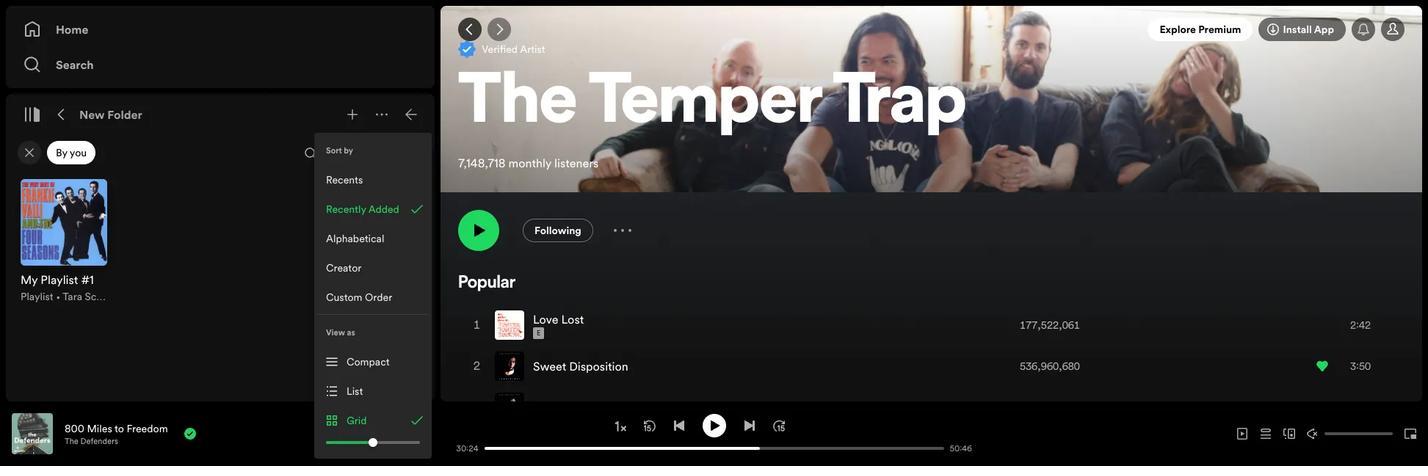 Task type: locate. For each thing, give the bounding box(es) containing it.
1 lost from the top
[[561, 311, 584, 327]]

love down the sweet
[[533, 399, 558, 416]]

following
[[535, 223, 581, 238]]

recently added
[[334, 146, 408, 161], [326, 202, 399, 217]]

artist
[[520, 42, 545, 56]]

0 horizontal spatial the
[[65, 436, 78, 447]]

compact
[[347, 355, 390, 369]]

0 vertical spatial lost
[[561, 311, 584, 327]]

•
[[56, 289, 60, 304]]

the down the verified artist
[[458, 69, 577, 140]]

skip forward 15 seconds image
[[773, 420, 785, 431]]

recently added up recents button
[[334, 146, 408, 161]]

list button
[[317, 377, 429, 406]]

group
[[12, 170, 116, 313]]

new folder button
[[76, 103, 145, 126]]

0 vertical spatial love
[[533, 311, 558, 327]]

what's new image
[[1358, 23, 1369, 35]]

love up e
[[533, 311, 558, 327]]

go back image
[[464, 23, 476, 35]]

None search field
[[299, 142, 322, 165]]

2:42 cell
[[1317, 305, 1391, 345]]

search
[[56, 57, 94, 73]]

1 vertical spatial recently added
[[326, 202, 399, 217]]

view as
[[326, 327, 355, 338]]

2 lost from the top
[[561, 399, 584, 416]]

top bar and user menu element
[[441, 6, 1422, 53]]

creator button
[[317, 253, 429, 283]]

0 vertical spatial love lost link
[[533, 311, 584, 327]]

change speed image
[[613, 419, 627, 434]]

the inside 800 miles to freedom the defenders
[[65, 436, 78, 447]]

premium
[[1198, 22, 1241, 37]]

recently added inside button
[[326, 202, 399, 217]]

love lost link
[[533, 311, 584, 327], [533, 399, 584, 416]]

by you
[[56, 145, 87, 160]]

love lost link down sweet disposition cell
[[533, 399, 584, 416]]

lost right the explicit element
[[561, 311, 584, 327]]

30:24
[[456, 443, 478, 454]]

creator
[[326, 261, 362, 275]]

recently
[[334, 146, 374, 161], [326, 202, 366, 217]]

recently added up alphabetical
[[326, 202, 399, 217]]

added
[[377, 146, 408, 161], [368, 202, 399, 217]]

0 vertical spatial added
[[377, 146, 408, 161]]

search link
[[23, 50, 417, 79]]

lost down sweet disposition
[[561, 399, 584, 416]]

love lost
[[533, 399, 584, 416]]

recently for recently added, grid view field
[[334, 146, 374, 161]]

recently up the "recents"
[[334, 146, 374, 161]]

1 vertical spatial love lost link
[[533, 399, 584, 416]]

recently added inside field
[[334, 146, 408, 161]]

play image
[[708, 420, 720, 431]]

volume off image
[[1307, 428, 1319, 440]]

2 love from the top
[[533, 399, 558, 416]]

playlist •
[[21, 289, 63, 304]]

none search field inside "main" element
[[299, 142, 322, 165]]

added inside button
[[368, 202, 399, 217]]

love for love lost e
[[533, 311, 558, 327]]

added up alphabetical button
[[368, 202, 399, 217]]

compact button
[[317, 347, 429, 377]]

recently down the "recents"
[[326, 202, 366, 217]]

verified artist
[[482, 42, 545, 56]]

3:32
[[1350, 400, 1371, 415]]

by
[[344, 145, 353, 156]]

grid
[[347, 413, 367, 428]]

explicit element
[[533, 327, 544, 339]]

recently for recently added button
[[326, 202, 366, 217]]

listeners
[[554, 155, 599, 171]]

miles
[[87, 421, 112, 436]]

800
[[65, 421, 84, 436]]

recently added for recently added button
[[326, 202, 399, 217]]

connect to a device image
[[1284, 428, 1295, 440]]

explore premium
[[1160, 22, 1241, 37]]

install app
[[1283, 22, 1334, 37]]

sort
[[326, 145, 342, 156]]

love lost link inside "cell"
[[533, 311, 584, 327]]

alphabetical
[[326, 231, 384, 246]]

love inside love lost e
[[533, 311, 558, 327]]

sweet disposition link
[[533, 358, 628, 374]]

the left defenders
[[65, 436, 78, 447]]

previous image
[[673, 420, 685, 431]]

1 vertical spatial love
[[533, 399, 558, 416]]

custom
[[326, 290, 362, 305]]

added up recents button
[[377, 146, 408, 161]]

popular
[[458, 275, 516, 292]]

sweet disposition
[[533, 358, 628, 374]]

trap
[[833, 69, 967, 140]]

love lost link up e
[[533, 311, 584, 327]]

0 vertical spatial recently
[[334, 146, 374, 161]]

1 vertical spatial recently
[[326, 202, 366, 217]]

lost inside love lost e
[[561, 311, 584, 327]]

custom order
[[326, 290, 392, 305]]

1 vertical spatial added
[[368, 202, 399, 217]]

recently inside field
[[334, 146, 374, 161]]

2:42
[[1350, 318, 1371, 333]]

verified
[[482, 42, 518, 56]]

main element
[[6, 6, 435, 402]]

7,148,718 monthly listeners
[[458, 155, 599, 171]]

folder
[[107, 106, 142, 123]]

love
[[533, 311, 558, 327], [533, 399, 558, 416]]

temper
[[589, 69, 821, 140]]

1 horizontal spatial the
[[458, 69, 577, 140]]

1 love from the top
[[533, 311, 558, 327]]

recently inside button
[[326, 202, 366, 217]]

the
[[458, 69, 577, 140], [65, 436, 78, 447]]

explore
[[1160, 22, 1196, 37]]

group containing playlist
[[12, 170, 116, 313]]

alphabetical button
[[317, 224, 429, 253]]

added for recently added button
[[368, 202, 399, 217]]

1 vertical spatial lost
[[561, 399, 584, 416]]

cell
[[471, 388, 483, 427]]

1 vertical spatial the
[[65, 436, 78, 447]]

0 vertical spatial recently added
[[334, 146, 408, 161]]

love lost cell
[[495, 305, 590, 345]]

1 love lost link from the top
[[533, 311, 584, 327]]

added inside field
[[377, 146, 408, 161]]

lost
[[561, 311, 584, 327], [561, 399, 584, 416]]



Task type: describe. For each thing, give the bounding box(es) containing it.
now playing: 800 miles to freedom by the defenders footer
[[12, 413, 431, 455]]

0 vertical spatial the
[[458, 69, 577, 140]]

freedom
[[127, 421, 168, 436]]

app
[[1314, 22, 1334, 37]]

3:50 cell
[[1317, 347, 1391, 386]]

new folder
[[79, 106, 142, 123]]

playlist
[[21, 289, 53, 304]]

sweet disposition cell
[[495, 347, 634, 386]]

to
[[115, 421, 124, 436]]

skip back 15 seconds image
[[644, 420, 655, 431]]

lost for love lost e
[[561, 311, 584, 327]]

following button
[[523, 219, 593, 242]]

e
[[537, 329, 541, 338]]

sort by menu
[[314, 133, 432, 315]]

67,961,174
[[1026, 400, 1080, 415]]

home link
[[23, 15, 417, 44]]

new
[[79, 106, 105, 123]]

sweet
[[533, 358, 566, 374]]

next image
[[743, 420, 755, 431]]

view
[[326, 327, 345, 338]]

custom order button
[[317, 283, 429, 312]]

recents button
[[317, 165, 429, 195]]

800 miles to freedom link
[[65, 421, 168, 436]]

By you checkbox
[[47, 141, 96, 164]]

home
[[56, 21, 88, 37]]

love lost e
[[533, 311, 584, 338]]

disposition
[[569, 358, 628, 374]]

explore premium button
[[1148, 18, 1253, 41]]

sort by
[[326, 145, 353, 156]]

you
[[70, 145, 87, 160]]

go forward image
[[493, 23, 505, 35]]

search in your library image
[[305, 148, 317, 159]]

love for love lost
[[533, 399, 558, 416]]

as
[[347, 327, 355, 338]]

now playing view image
[[35, 420, 46, 432]]

2 love lost link from the top
[[533, 399, 584, 416]]

recently added for recently added, grid view field
[[334, 146, 408, 161]]

player controls element
[[300, 414, 979, 454]]

install
[[1283, 22, 1312, 37]]

monthly
[[509, 155, 551, 171]]

recents
[[326, 173, 363, 187]]

by
[[56, 145, 67, 160]]

group inside "main" element
[[12, 170, 116, 313]]

added for recently added, grid view field
[[377, 146, 408, 161]]

Recently Added, Grid view field
[[322, 142, 432, 165]]

recently added button
[[317, 195, 429, 224]]

lost for love lost
[[561, 399, 584, 416]]

grid button
[[317, 406, 429, 435]]

800 miles to freedom the defenders
[[65, 421, 168, 447]]

list
[[347, 384, 363, 399]]

install app link
[[1259, 18, 1346, 41]]

view as menu
[[279, 315, 432, 459]]

50:46
[[950, 443, 972, 454]]

defenders
[[80, 436, 118, 447]]

177,522,061
[[1020, 318, 1080, 333]]

order
[[365, 290, 392, 305]]

7,148,718
[[458, 155, 506, 171]]

the temper trap
[[458, 69, 967, 140]]

clear filters image
[[23, 147, 35, 159]]

3:50
[[1350, 359, 1371, 374]]

536,960,680
[[1020, 359, 1080, 374]]

the defenders link
[[65, 436, 118, 447]]



Task type: vqa. For each thing, say whether or not it's contained in the screenshot.
List
yes



